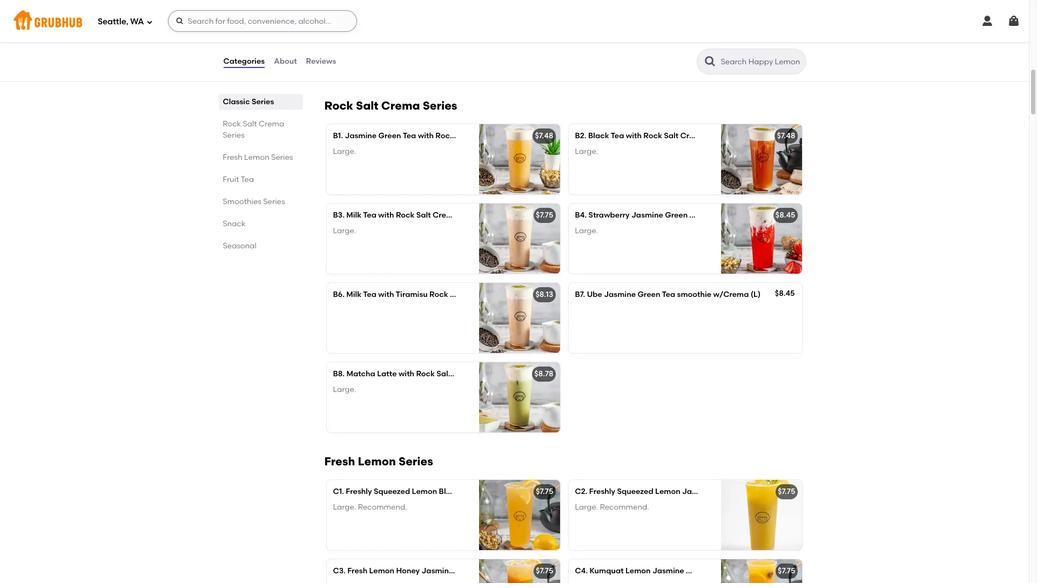 Task type: describe. For each thing, give the bounding box(es) containing it.
b8. matcha latte with rock salt crema (l)
[[333, 370, 491, 379]]

b3. milk tea with rock salt crema (l) image
[[479, 204, 560, 274]]

smoothie
[[678, 290, 712, 300]]

tiramisu
[[396, 290, 428, 300]]

squeezed for black
[[374, 488, 410, 497]]

b3. milk tea with rock salt crema (l)
[[333, 211, 470, 220]]

salt inside rock salt crema series
[[243, 119, 257, 129]]

c2.
[[575, 488, 588, 497]]

series up fruit tea tab
[[271, 153, 293, 162]]

reviews button
[[306, 42, 337, 81]]

rock salt crema series tab
[[223, 118, 299, 141]]

large. recommend. for c1.
[[333, 503, 407, 512]]

c4. kumquat lemon jasmine green tea (l) image
[[721, 560, 802, 584]]

recommend. for c1.
[[358, 503, 407, 512]]

c1. freshly squeezed lemon black tea (l) image
[[479, 481, 560, 551]]

$7.75 for b3. milk tea with rock salt crema (l)
[[536, 211, 554, 220]]

2 vertical spatial fresh
[[348, 567, 368, 576]]

large. for b3. milk tea with rock salt crema (l) image
[[333, 226, 356, 235]]

lemon inside tab
[[244, 153, 270, 162]]

freshly for c1.
[[346, 488, 372, 497]]

large. recommend. for c2.
[[575, 503, 650, 512]]

series right classic
[[252, 97, 274, 106]]

tea/green
[[373, 51, 413, 61]]

b2.
[[575, 132, 587, 141]]

1 horizontal spatial svg image
[[175, 17, 184, 25]]

recommend. for c2.
[[600, 503, 650, 512]]

$6.18
[[535, 50, 553, 59]]

snack tab
[[223, 218, 299, 230]]

2 svg image from the left
[[1008, 15, 1021, 28]]

fresh inside tab
[[223, 153, 243, 162]]

b8.
[[333, 370, 345, 379]]

honey
[[396, 567, 420, 576]]

b6.
[[333, 290, 345, 300]]

with for b2. black tea with rock salt crema (l)
[[626, 132, 642, 141]]

w/crema
[[714, 290, 749, 300]]

seattle, wa
[[98, 17, 144, 26]]

b8. matcha latte with rock salt crema (l) image
[[479, 363, 560, 433]]

wa
[[130, 17, 144, 26]]

main navigation navigation
[[0, 0, 1030, 42]]

fresh lemon series inside fresh lemon series tab
[[223, 153, 293, 162]]

with for b8. matcha latte with rock salt crema (l)
[[399, 370, 415, 379]]

1 horizontal spatial fresh lemon series
[[325, 455, 433, 469]]

kumquat
[[590, 567, 624, 576]]

b6. milk tea with tiramisu rock salt crema (l)
[[333, 290, 504, 300]]

classic series
[[223, 97, 274, 106]]

c3. fresh lemon honey jasmine green tea (l)
[[333, 567, 505, 576]]

c3. fresh lemon honey jasmine green tea (l) image
[[479, 560, 560, 584]]

reviews
[[306, 57, 336, 66]]

smoothies series tab
[[223, 196, 299, 208]]

seasonal tab
[[223, 241, 299, 252]]

1 vertical spatial $8.45
[[776, 289, 795, 299]]

b4. strawberry jasmine green tea, black tea with rock salt crema (l) image
[[721, 204, 802, 274]]

fruit tea
[[223, 175, 254, 184]]

milk for b6.
[[347, 290, 362, 300]]

$8.78
[[535, 370, 554, 379]]

smoothies series
[[223, 197, 285, 206]]

matcha
[[347, 370, 376, 379]]

series up b1. jasmine green tea with rock salt crema (l)
[[423, 99, 458, 113]]



Task type: locate. For each thing, give the bounding box(es) containing it.
snack
[[223, 219, 246, 229]]

1 horizontal spatial $7.48
[[778, 132, 796, 141]]

with
[[418, 132, 434, 141], [626, 132, 642, 141], [379, 211, 394, 220], [379, 290, 394, 300], [399, 370, 415, 379]]

with for b6. milk tea with tiramisu rock salt crema (l)
[[379, 290, 394, 300]]

with for b3. milk tea with rock salt crema (l)
[[379, 211, 394, 220]]

fresh lemon series
[[223, 153, 293, 162], [325, 455, 433, 469]]

large.
[[333, 147, 356, 156], [575, 147, 599, 156], [333, 226, 356, 235], [575, 226, 599, 235], [333, 385, 356, 394], [333, 503, 356, 512], [575, 503, 599, 512]]

1 vertical spatial black
[[589, 132, 610, 141]]

large. recommend. down c2.
[[575, 503, 650, 512]]

about
[[274, 57, 297, 66]]

search icon image
[[704, 55, 717, 68]]

1 horizontal spatial svg image
[[1008, 15, 1021, 28]]

2 freshly from the left
[[590, 488, 616, 497]]

Search for food, convenience, alcohol... search field
[[168, 10, 357, 32]]

1 squeezed from the left
[[374, 488, 410, 497]]

seattle,
[[98, 17, 128, 26]]

1 freshly from the left
[[346, 488, 372, 497]]

fresh up the fruit at the top of page
[[223, 153, 243, 162]]

freshly for c2.
[[590, 488, 616, 497]]

series inside rock salt crema series
[[223, 131, 245, 140]]

rock salt crema series up b1. jasmine green tea with rock salt crema (l)
[[325, 99, 458, 113]]

milk right b6.
[[347, 290, 362, 300]]

b1. jasmine green tea with rock salt crema (l) image
[[479, 125, 560, 195]]

c3.
[[333, 567, 346, 576]]

rock salt crema series down classic series
[[223, 119, 284, 140]]

0 horizontal spatial fresh lemon series
[[223, 153, 293, 162]]

large. for the b2. black tea with rock salt crema (l) image
[[575, 147, 599, 156]]

1 vertical spatial milk
[[347, 290, 362, 300]]

0 horizontal spatial large. recommend.
[[333, 503, 407, 512]]

1 large. recommend. from the left
[[333, 503, 407, 512]]

0 horizontal spatial squeezed
[[374, 488, 410, 497]]

0 horizontal spatial rock salt crema series
[[223, 119, 284, 140]]

0 horizontal spatial $7.48
[[535, 132, 554, 141]]

squeezed for jasmine
[[618, 488, 654, 497]]

crema
[[382, 99, 420, 113], [259, 119, 284, 129], [473, 132, 498, 141], [681, 132, 706, 141], [433, 211, 459, 220], [467, 290, 492, 300], [453, 370, 479, 379]]

series
[[252, 97, 274, 106], [423, 99, 458, 113], [223, 131, 245, 140], [271, 153, 293, 162], [263, 197, 285, 206], [399, 455, 433, 469]]

2 large. recommend. from the left
[[575, 503, 650, 512]]

categories
[[224, 57, 265, 66]]

jasmine
[[345, 132, 377, 141], [604, 290, 636, 300], [683, 488, 715, 497], [422, 567, 454, 576], [653, 567, 685, 576]]

latte
[[377, 370, 397, 379]]

0 vertical spatial fresh lemon series
[[223, 153, 293, 162]]

$7.48 for b1. jasmine green tea with rock salt crema (l)
[[535, 132, 554, 141]]

a13. black tea/green tea
[[333, 51, 428, 61]]

1 vertical spatial rock salt crema series
[[223, 119, 284, 140]]

1 recommend. from the left
[[358, 503, 407, 512]]

milk
[[347, 211, 362, 220], [347, 290, 362, 300]]

rock salt crema series
[[325, 99, 458, 113], [223, 119, 284, 140]]

classic series tab
[[223, 96, 299, 108]]

large. recommend. down c1. on the left of page
[[333, 503, 407, 512]]

seasonal
[[223, 242, 257, 251]]

0 horizontal spatial black
[[350, 51, 371, 61]]

black for tea
[[589, 132, 610, 141]]

$7.48
[[535, 132, 554, 141], [778, 132, 796, 141]]

0 vertical spatial fresh
[[223, 153, 243, 162]]

b1. jasmine green tea with rock salt crema (l)
[[333, 132, 510, 141]]

1 vertical spatial fresh lemon series
[[325, 455, 433, 469]]

2 milk from the top
[[347, 290, 362, 300]]

freshly right c2.
[[590, 488, 616, 497]]

green
[[379, 132, 401, 141], [638, 290, 661, 300], [716, 488, 739, 497], [456, 567, 478, 576], [687, 567, 709, 576]]

fresh lemon series up fruit tea tab
[[223, 153, 293, 162]]

large. recommend.
[[333, 503, 407, 512], [575, 503, 650, 512]]

0 vertical spatial $8.45
[[776, 211, 796, 220]]

classic
[[223, 97, 250, 106]]

rock inside rock salt crema series
[[223, 119, 241, 129]]

0 horizontal spatial recommend.
[[358, 503, 407, 512]]

1 $7.48 from the left
[[535, 132, 554, 141]]

$7.48 for b2. black tea with rock salt crema (l)
[[778, 132, 796, 141]]

1 milk from the top
[[347, 211, 362, 220]]

fresh lemon series tab
[[223, 152, 299, 163]]

b2. black tea with rock salt crema (l) image
[[721, 125, 802, 195]]

$7.75 for c1. freshly squeezed lemon black tea (l)
[[536, 488, 554, 497]]

categories button
[[223, 42, 266, 81]]

svg image
[[982, 15, 995, 28], [1008, 15, 1021, 28]]

milk right b3.
[[347, 211, 362, 220]]

milk for b3.
[[347, 211, 362, 220]]

recommend. down the c1. freshly squeezed lemon black tea (l)
[[358, 503, 407, 512]]

2 squeezed from the left
[[618, 488, 654, 497]]

b2. black tea with rock salt crema (l)
[[575, 132, 718, 141]]

b7. ube jasmine green tea smoothie w/crema (l)
[[575, 290, 761, 300]]

1 horizontal spatial rock salt crema series
[[325, 99, 458, 113]]

about button
[[274, 42, 298, 81]]

fresh up c1. on the left of page
[[325, 455, 355, 469]]

1 horizontal spatial squeezed
[[618, 488, 654, 497]]

fresh lemon series up the c1. freshly squeezed lemon black tea (l)
[[325, 455, 433, 469]]

c4.
[[575, 567, 588, 576]]

smoothies
[[223, 197, 262, 206]]

black for tea/green
[[350, 51, 371, 61]]

rock
[[325, 99, 354, 113], [223, 119, 241, 129], [436, 132, 455, 141], [644, 132, 663, 141], [396, 211, 415, 220], [430, 290, 448, 300], [416, 370, 435, 379]]

c4. kumquat lemon jasmine green tea (l)
[[575, 567, 736, 576]]

lemon
[[244, 153, 270, 162], [358, 455, 396, 469], [412, 488, 437, 497], [656, 488, 681, 497], [369, 567, 395, 576], [626, 567, 651, 576]]

large. for b1. jasmine green tea with rock salt crema (l) image
[[333, 147, 356, 156]]

b1.
[[333, 132, 343, 141]]

c2. freshly squeezed lemon jasmine green tea (l) image
[[721, 481, 802, 551]]

fruit tea tab
[[223, 174, 299, 185]]

1 horizontal spatial large. recommend.
[[575, 503, 650, 512]]

squeezed
[[374, 488, 410, 497], [618, 488, 654, 497]]

$7.75 for c2. freshly squeezed lemon jasmine green tea (l)
[[778, 488, 796, 497]]

c1. freshly squeezed lemon black tea (l)
[[333, 488, 487, 497]]

tea inside tab
[[241, 175, 254, 184]]

1 vertical spatial fresh
[[325, 455, 355, 469]]

$8.13
[[536, 290, 554, 300]]

fruit
[[223, 175, 239, 184]]

2 $7.48 from the left
[[778, 132, 796, 141]]

2 horizontal spatial black
[[589, 132, 610, 141]]

series up the c1. freshly squeezed lemon black tea (l)
[[399, 455, 433, 469]]

b3.
[[333, 211, 345, 220]]

ube
[[587, 290, 603, 300]]

0 horizontal spatial freshly
[[346, 488, 372, 497]]

recommend. down c2. freshly squeezed lemon jasmine green tea (l)
[[600, 503, 650, 512]]

series down classic
[[223, 131, 245, 140]]

c2. freshly squeezed lemon jasmine green tea (l)
[[575, 488, 766, 497]]

0 vertical spatial rock salt crema series
[[325, 99, 458, 113]]

1 horizontal spatial recommend.
[[600, 503, 650, 512]]

recommend.
[[358, 503, 407, 512], [600, 503, 650, 512]]

series down fruit tea tab
[[263, 197, 285, 206]]

0 horizontal spatial svg image
[[982, 15, 995, 28]]

a13.
[[333, 51, 348, 61]]

0 vertical spatial milk
[[347, 211, 362, 220]]

black
[[350, 51, 371, 61], [589, 132, 610, 141], [439, 488, 460, 497]]

b7.
[[575, 290, 586, 300]]

freshly right c1. on the left of page
[[346, 488, 372, 497]]

fresh
[[223, 153, 243, 162], [325, 455, 355, 469], [348, 567, 368, 576]]

fresh right the c3.
[[348, 567, 368, 576]]

tea
[[415, 51, 428, 61], [403, 132, 416, 141], [611, 132, 625, 141], [241, 175, 254, 184], [363, 211, 377, 220], [363, 290, 377, 300], [662, 290, 676, 300], [462, 488, 475, 497], [741, 488, 754, 497], [480, 567, 493, 576], [711, 567, 724, 576]]

(l)
[[500, 132, 510, 141], [708, 132, 718, 141], [460, 211, 470, 220], [494, 290, 504, 300], [751, 290, 761, 300], [481, 370, 491, 379], [477, 488, 487, 497], [756, 488, 766, 497], [495, 567, 505, 576], [726, 567, 736, 576]]

salt
[[356, 99, 379, 113], [243, 119, 257, 129], [456, 132, 471, 141], [664, 132, 679, 141], [417, 211, 431, 220], [450, 290, 465, 300], [437, 370, 452, 379]]

0 vertical spatial black
[[350, 51, 371, 61]]

$7.75
[[536, 211, 554, 220], [536, 488, 554, 497], [778, 488, 796, 497], [536, 567, 554, 576], [778, 567, 796, 576]]

large. for b4. strawberry jasmine green tea, black tea with rock salt crema (l) 'image'
[[575, 226, 599, 235]]

0 horizontal spatial svg image
[[146, 19, 153, 25]]

svg image
[[175, 17, 184, 25], [146, 19, 153, 25]]

$8.45
[[776, 211, 796, 220], [776, 289, 795, 299]]

1 svg image from the left
[[982, 15, 995, 28]]

rock salt crema series inside tab
[[223, 119, 284, 140]]

2 vertical spatial black
[[439, 488, 460, 497]]

1 horizontal spatial freshly
[[590, 488, 616, 497]]

c1.
[[333, 488, 344, 497]]

2 recommend. from the left
[[600, 503, 650, 512]]

b6. milk tea with tiramisu rock salt crema (l) image
[[479, 283, 560, 354]]

Search Happy Lemon search field
[[720, 57, 803, 67]]

crema inside rock salt crema series tab
[[259, 119, 284, 129]]

large. for the b8. matcha latte with rock salt crema (l) image
[[333, 385, 356, 394]]

freshly
[[346, 488, 372, 497], [590, 488, 616, 497]]

1 horizontal spatial black
[[439, 488, 460, 497]]



Task type: vqa. For each thing, say whether or not it's contained in the screenshot.
Rock Salt Crema Series tab
yes



